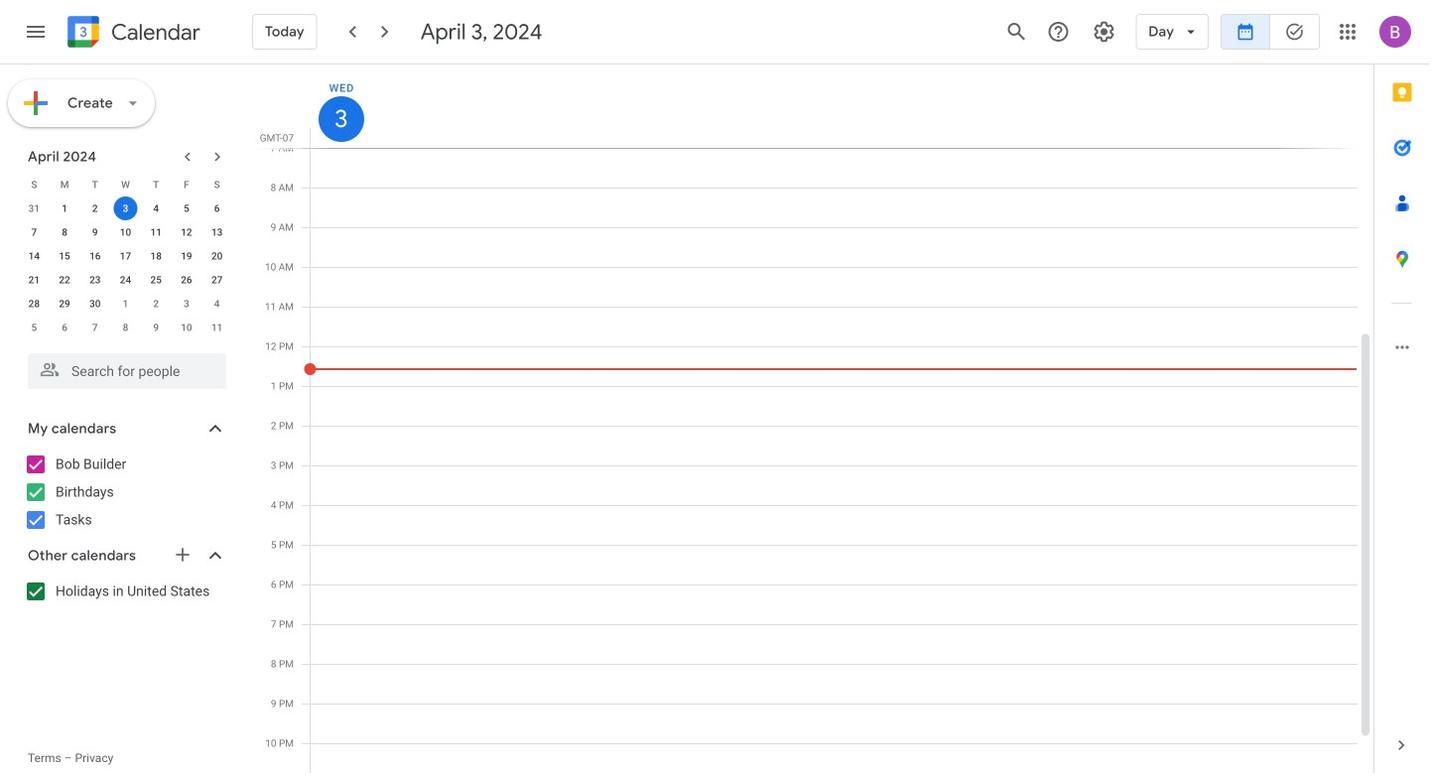 Task type: describe. For each thing, give the bounding box(es) containing it.
may 2 element
[[144, 292, 168, 316]]

28 element
[[22, 292, 46, 316]]

16 element
[[83, 244, 107, 268]]

4 row from the top
[[19, 244, 232, 268]]

2 row from the top
[[19, 197, 232, 220]]

settings menu image
[[1092, 20, 1116, 44]]

may 5 element
[[22, 316, 46, 339]]

may 4 element
[[205, 292, 229, 316]]

18 element
[[144, 244, 168, 268]]

may 6 element
[[53, 316, 76, 339]]

add other calendars image
[[173, 545, 193, 565]]

2 element
[[83, 197, 107, 220]]

may 10 element
[[175, 316, 198, 339]]

7 row from the top
[[19, 316, 232, 339]]

heading inside calendar element
[[107, 20, 200, 44]]

14 element
[[22, 244, 46, 268]]

wednesday, april 3, today element
[[319, 96, 364, 142]]

13 element
[[205, 220, 229, 244]]

21 element
[[22, 268, 46, 292]]

may 8 element
[[114, 316, 137, 339]]

19 element
[[175, 244, 198, 268]]

april 2024 grid
[[19, 173, 232, 339]]

cell inside april 2024 grid
[[110, 197, 141, 220]]

my calendars list
[[4, 449, 246, 536]]

25 element
[[144, 268, 168, 292]]

23 element
[[83, 268, 107, 292]]

3 row from the top
[[19, 220, 232, 244]]

22 element
[[53, 268, 76, 292]]

5 element
[[175, 197, 198, 220]]

30 element
[[83, 292, 107, 316]]

1 element
[[53, 197, 76, 220]]

7 element
[[22, 220, 46, 244]]

15 element
[[53, 244, 76, 268]]

4 element
[[144, 197, 168, 220]]

8 element
[[53, 220, 76, 244]]

10 element
[[114, 220, 137, 244]]



Task type: vqa. For each thing, say whether or not it's contained in the screenshot.
the April 1 element associated with March 2024 grid's 'April 5' element's April 3 element
no



Task type: locate. For each thing, give the bounding box(es) containing it.
1 row from the top
[[19, 173, 232, 197]]

may 1 element
[[114, 292, 137, 316]]

row group
[[19, 197, 232, 339]]

row
[[19, 173, 232, 197], [19, 197, 232, 220], [19, 220, 232, 244], [19, 244, 232, 268], [19, 268, 232, 292], [19, 292, 232, 316], [19, 316, 232, 339]]

calendar element
[[64, 12, 200, 56]]

6 row from the top
[[19, 292, 232, 316]]

11 element
[[144, 220, 168, 244]]

Search for people text field
[[40, 353, 214, 389]]

may 11 element
[[205, 316, 229, 339]]

tab list
[[1375, 65, 1429, 718]]

may 3 element
[[175, 292, 198, 316]]

24 element
[[114, 268, 137, 292]]

27 element
[[205, 268, 229, 292]]

may 7 element
[[83, 316, 107, 339]]

29 element
[[53, 292, 76, 316]]

grid
[[254, 65, 1374, 773]]

20 element
[[205, 244, 229, 268]]

main drawer image
[[24, 20, 48, 44]]

may 9 element
[[144, 316, 168, 339]]

column header
[[310, 65, 1358, 148]]

9 element
[[83, 220, 107, 244]]

None search field
[[0, 345, 246, 389]]

26 element
[[175, 268, 198, 292]]

cell
[[110, 197, 141, 220]]

5 row from the top
[[19, 268, 232, 292]]

17 element
[[114, 244, 137, 268]]

heading
[[107, 20, 200, 44]]

6 element
[[205, 197, 229, 220]]

3, today element
[[114, 197, 137, 220]]

march 31 element
[[22, 197, 46, 220]]

12 element
[[175, 220, 198, 244]]



